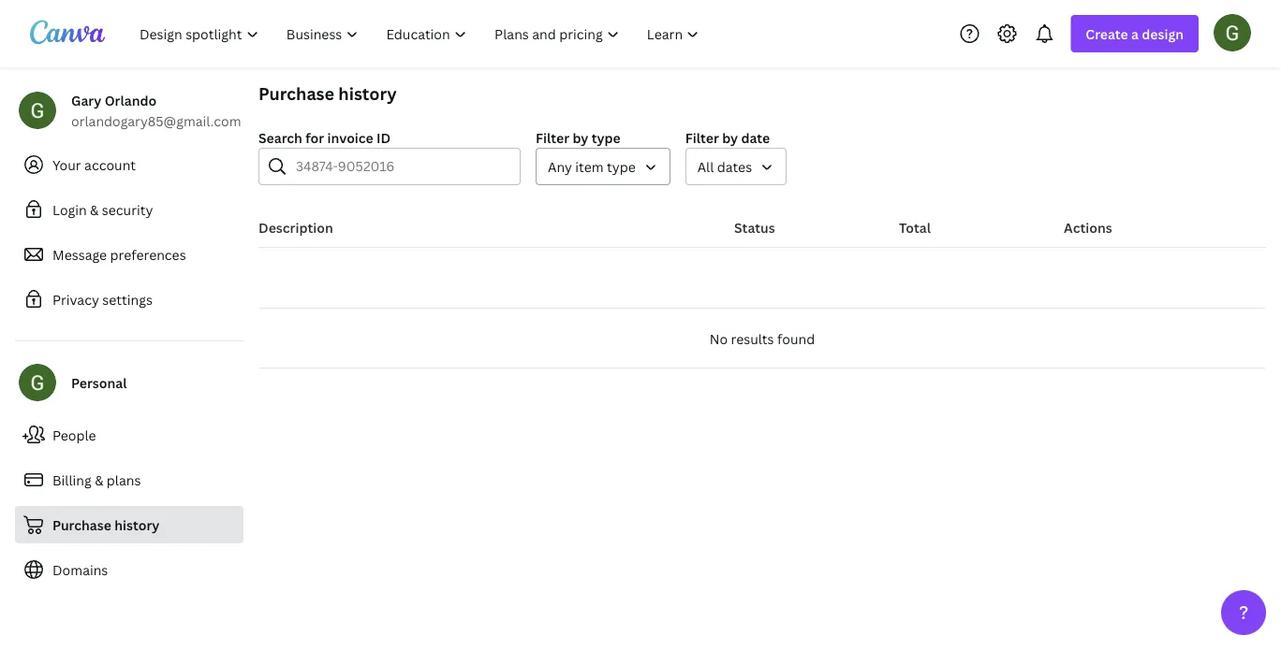 Task type: vqa. For each thing, say whether or not it's contained in the screenshot.
the Side Panel Tab List on the left of the page
no



Task type: locate. For each thing, give the bounding box(es) containing it.
0 vertical spatial &
[[90, 201, 99, 219]]

2 filter from the left
[[685, 129, 719, 147]]

type
[[592, 129, 621, 147], [607, 158, 636, 176]]

preferences
[[110, 246, 186, 264]]

filter up any
[[536, 129, 569, 147]]

& right login
[[90, 201, 99, 219]]

top level navigation element
[[127, 15, 715, 52]]

people
[[52, 427, 96, 444]]

type up any item type button
[[592, 129, 621, 147]]

privacy settings
[[52, 291, 153, 309]]

0 horizontal spatial purchase history
[[52, 517, 160, 534]]

purchase history down billing & plans
[[52, 517, 160, 534]]

&
[[90, 201, 99, 219], [95, 472, 103, 489]]

a
[[1131, 25, 1139, 43]]

history up domains link
[[114, 517, 160, 534]]

your account
[[52, 156, 136, 174]]

message preferences
[[52, 246, 186, 264]]

description
[[258, 219, 333, 236]]

create a design button
[[1071, 15, 1199, 52]]

1 horizontal spatial by
[[722, 129, 738, 147]]

id
[[377, 129, 391, 147]]

filter up all
[[685, 129, 719, 147]]

by left date
[[722, 129, 738, 147]]

& left plans
[[95, 472, 103, 489]]

status
[[734, 219, 775, 236]]

purchase
[[258, 82, 334, 105], [52, 517, 111, 534]]

1 vertical spatial history
[[114, 517, 160, 534]]

All dates button
[[685, 148, 787, 185]]

login & security
[[52, 201, 153, 219]]

message
[[52, 246, 107, 264]]

1 vertical spatial purchase
[[52, 517, 111, 534]]

purchase up search
[[258, 82, 334, 105]]

domains link
[[15, 552, 244, 589]]

& for billing
[[95, 472, 103, 489]]

purchase history link
[[15, 507, 244, 544]]

purchase history
[[258, 82, 397, 105], [52, 517, 160, 534]]

1 vertical spatial &
[[95, 472, 103, 489]]

1 horizontal spatial purchase history
[[258, 82, 397, 105]]

any item type
[[548, 158, 636, 176]]

by up item
[[573, 129, 588, 147]]

gary orlando orlandogary85@gmail.com
[[71, 91, 241, 130]]

dates
[[717, 158, 752, 176]]

item
[[575, 158, 604, 176]]

2 by from the left
[[722, 129, 738, 147]]

0 horizontal spatial purchase
[[52, 517, 111, 534]]

no results found
[[710, 330, 815, 348]]

create
[[1086, 25, 1128, 43]]

0 vertical spatial purchase history
[[258, 82, 397, 105]]

domains
[[52, 561, 108, 579]]

purchase history up search for invoice id
[[258, 82, 397, 105]]

any
[[548, 158, 572, 176]]

0 horizontal spatial filter
[[536, 129, 569, 147]]

type inside button
[[607, 158, 636, 176]]

filter by date
[[685, 129, 770, 147]]

filter
[[536, 129, 569, 147], [685, 129, 719, 147]]

privacy settings link
[[15, 281, 244, 318]]

design
[[1142, 25, 1184, 43]]

settings
[[102, 291, 153, 309]]

personal
[[71, 374, 127, 392]]

1 filter from the left
[[536, 129, 569, 147]]

1 horizontal spatial history
[[338, 82, 397, 105]]

type for any item type
[[607, 158, 636, 176]]

security
[[102, 201, 153, 219]]

by for date
[[722, 129, 738, 147]]

0 vertical spatial purchase
[[258, 82, 334, 105]]

search for invoice id
[[258, 129, 391, 147]]

login
[[52, 201, 87, 219]]

1 horizontal spatial filter
[[685, 129, 719, 147]]

gary
[[71, 91, 101, 109]]

purchase up domains
[[52, 517, 111, 534]]

for
[[306, 129, 324, 147]]

type right item
[[607, 158, 636, 176]]

Search for invoice ID text field
[[296, 149, 509, 185]]

filter for filter by type
[[536, 129, 569, 147]]

by
[[573, 129, 588, 147], [722, 129, 738, 147]]

all
[[698, 158, 714, 176]]

0 vertical spatial type
[[592, 129, 621, 147]]

invoice
[[327, 129, 373, 147]]

1 horizontal spatial purchase
[[258, 82, 334, 105]]

1 by from the left
[[573, 129, 588, 147]]

billing & plans
[[52, 472, 141, 489]]

billing & plans link
[[15, 462, 244, 499]]

1 vertical spatial type
[[607, 158, 636, 176]]

1 vertical spatial purchase history
[[52, 517, 160, 534]]

found
[[777, 330, 815, 348]]

history
[[338, 82, 397, 105], [114, 517, 160, 534]]

0 horizontal spatial by
[[573, 129, 588, 147]]

history up id
[[338, 82, 397, 105]]



Task type: describe. For each thing, give the bounding box(es) containing it.
actions
[[1064, 219, 1112, 236]]

privacy
[[52, 291, 99, 309]]

message preferences link
[[15, 236, 244, 273]]

create a design
[[1086, 25, 1184, 43]]

orlando
[[105, 91, 157, 109]]

purchase history inside purchase history link
[[52, 517, 160, 534]]

& for login
[[90, 201, 99, 219]]

0 vertical spatial history
[[338, 82, 397, 105]]

date
[[741, 129, 770, 147]]

login & security link
[[15, 191, 244, 229]]

your account link
[[15, 146, 244, 184]]

by for type
[[573, 129, 588, 147]]

Any item type button
[[536, 148, 670, 185]]

gary orlando image
[[1214, 14, 1251, 51]]

account
[[84, 156, 136, 174]]

all dates
[[698, 158, 752, 176]]

plans
[[107, 472, 141, 489]]

results
[[731, 330, 774, 348]]

billing
[[52, 472, 92, 489]]

orlandogary85@gmail.com
[[71, 112, 241, 130]]

no
[[710, 330, 728, 348]]

people link
[[15, 417, 244, 454]]

filter by type
[[536, 129, 621, 147]]

total
[[899, 219, 931, 236]]

type for filter by type
[[592, 129, 621, 147]]

0 horizontal spatial history
[[114, 517, 160, 534]]

filter for filter by date
[[685, 129, 719, 147]]

search
[[258, 129, 302, 147]]

your
[[52, 156, 81, 174]]



